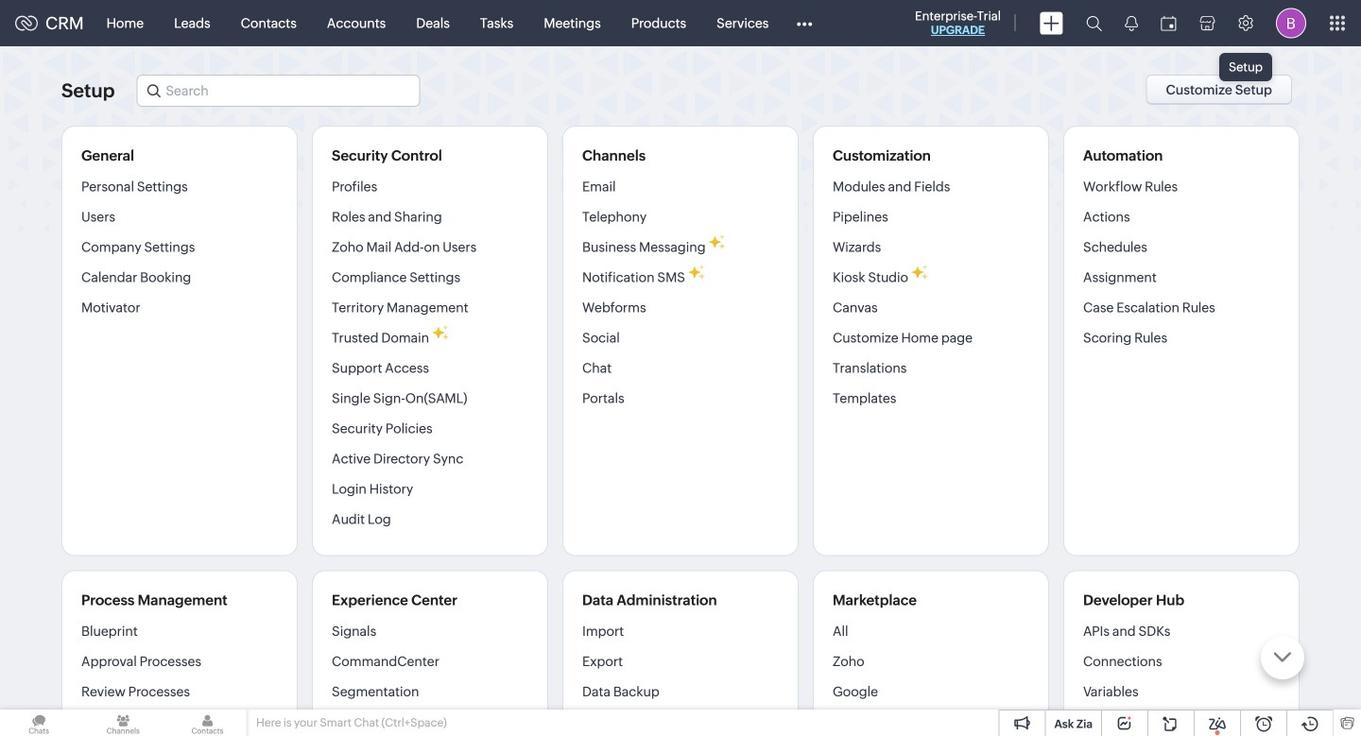 Task type: vqa. For each thing, say whether or not it's contained in the screenshot.
the logo
yes



Task type: locate. For each thing, give the bounding box(es) containing it.
Search text field
[[137, 76, 419, 106]]

channels image
[[84, 710, 162, 736]]

search element
[[1075, 0, 1113, 46]]

None field
[[136, 75, 420, 107]]

create menu image
[[1040, 12, 1063, 35]]

calendar image
[[1161, 16, 1177, 31]]

contacts image
[[169, 710, 246, 736]]

profile image
[[1276, 8, 1306, 38]]



Task type: describe. For each thing, give the bounding box(es) containing it.
signals image
[[1125, 15, 1138, 31]]

Other Modules field
[[784, 8, 825, 38]]

logo image
[[15, 16, 38, 31]]

signals element
[[1113, 0, 1149, 46]]

search image
[[1086, 15, 1102, 31]]

chats image
[[0, 710, 78, 736]]

profile element
[[1265, 0, 1318, 46]]

create menu element
[[1028, 0, 1075, 46]]



